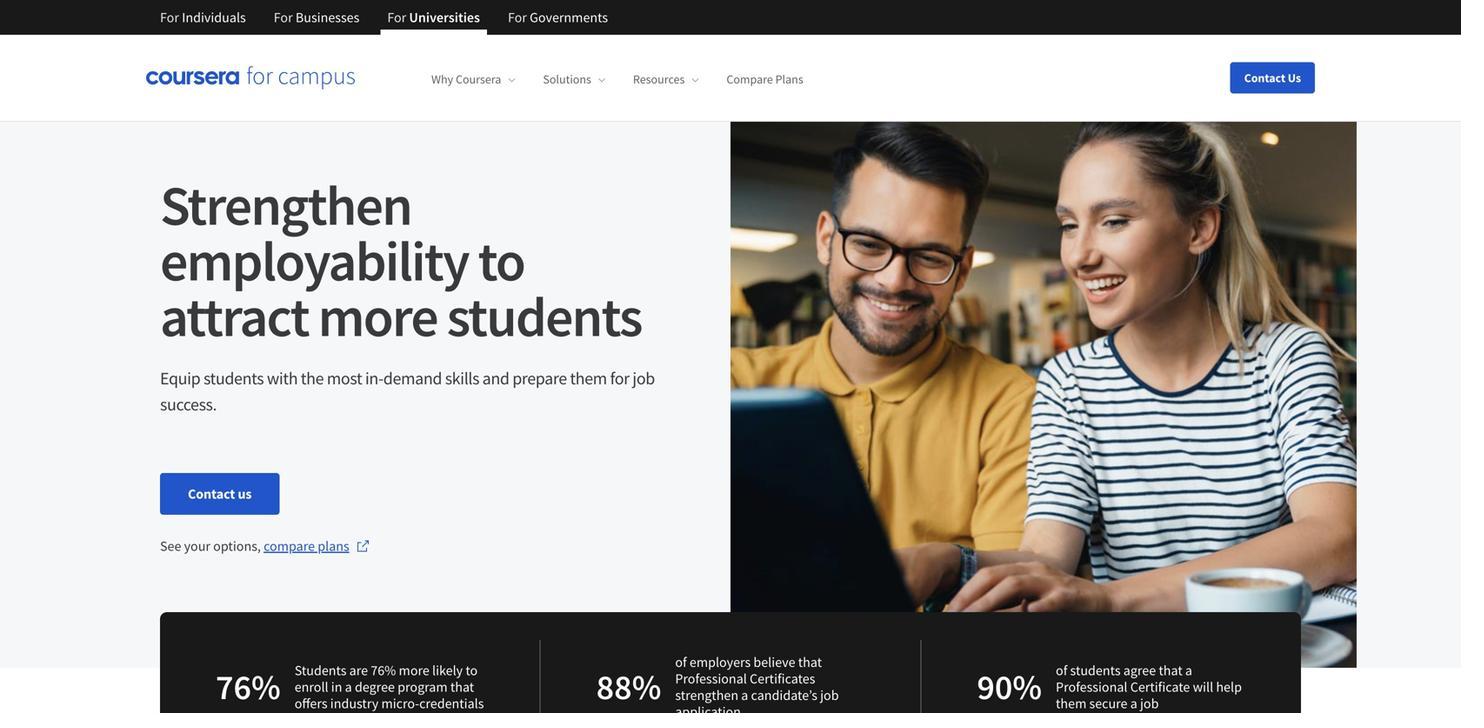 Task type: vqa. For each thing, say whether or not it's contained in the screenshot.
job
yes



Task type: describe. For each thing, give the bounding box(es) containing it.
that inside students are 76% more likely to enroll in a degree program that offers industry micro-credentials
[[450, 678, 474, 696]]

more inside strengthen employability to attract more students
[[318, 281, 437, 351]]

students for strengthen employability to attract more students
[[203, 368, 264, 389]]

why
[[431, 72, 453, 87]]

job inside of employers believe that professional certificates strengthen a candidate's job application
[[820, 687, 839, 704]]

solutions link
[[543, 72, 605, 87]]

for
[[610, 368, 630, 389]]

a right secure
[[1131, 695, 1138, 712]]

professional inside of employers believe that professional certificates strengthen a candidate's job application
[[675, 670, 747, 688]]

for for governments
[[508, 9, 527, 26]]

contact us
[[188, 485, 252, 503]]

them inside equip students with the most in-demand skills and prepare them for job success.
[[570, 368, 607, 389]]

compare plans link
[[264, 536, 370, 557]]

that for 90%
[[1159, 662, 1183, 679]]

contact us
[[1244, 70, 1301, 86]]

most
[[327, 368, 362, 389]]

a left "will"
[[1186, 662, 1193, 679]]

compare
[[264, 538, 315, 555]]

for universities
[[387, 9, 480, 26]]

contact us link
[[160, 473, 280, 515]]

certificate
[[1131, 678, 1190, 696]]

banner navigation
[[146, 0, 622, 35]]

solutions
[[543, 72, 591, 87]]

that for 88%
[[798, 654, 822, 671]]

businesses
[[296, 9, 360, 26]]

strengthen employability to attract more students
[[160, 170, 642, 351]]

believe
[[754, 654, 796, 671]]

students inside strengthen employability to attract more students
[[447, 281, 642, 351]]

in-
[[365, 368, 383, 389]]

individuals
[[182, 9, 246, 26]]

88%
[[596, 665, 661, 709]]

likely
[[432, 662, 463, 679]]

for for universities
[[387, 9, 406, 26]]

76% inside students are 76% more likely to enroll in a degree program that offers industry micro-credentials
[[371, 662, 396, 679]]

and
[[482, 368, 509, 389]]

contact for contact us
[[1244, 70, 1286, 86]]

why coursera
[[431, 72, 501, 87]]

equip
[[160, 368, 200, 389]]

them inside 'of students agree that a professional certificate will help them secure a job'
[[1056, 695, 1087, 712]]

resources
[[633, 72, 685, 87]]

a inside of employers believe that professional certificates strengthen a candidate's job application
[[741, 687, 748, 704]]

a inside students are 76% more likely to enroll in a degree program that offers industry micro-credentials
[[345, 678, 352, 696]]

contact us button
[[1231, 62, 1315, 94]]

plans
[[776, 72, 803, 87]]

micro-
[[381, 695, 419, 712]]

for businesses
[[274, 9, 360, 26]]

more inside students are 76% more likely to enroll in a degree program that offers industry micro-credentials
[[399, 662, 430, 679]]

governments
[[530, 9, 608, 26]]

90%
[[977, 665, 1042, 709]]

application
[[675, 703, 741, 713]]

options,
[[213, 538, 261, 555]]

to inside strengthen employability to attract more students
[[478, 226, 525, 296]]



Task type: locate. For each thing, give the bounding box(es) containing it.
3 for from the left
[[387, 9, 406, 26]]

certificates
[[750, 670, 815, 688]]

1 horizontal spatial professional
[[1056, 678, 1128, 696]]

for for businesses
[[274, 9, 293, 26]]

1 vertical spatial students
[[203, 368, 264, 389]]

students inside 'of students agree that a professional certificate will help them secure a job'
[[1070, 662, 1121, 679]]

0 horizontal spatial job
[[633, 368, 655, 389]]

enroll
[[295, 678, 328, 696]]

them left secure
[[1056, 695, 1087, 712]]

for left businesses
[[274, 9, 293, 26]]

76%
[[371, 662, 396, 679], [216, 665, 281, 709]]

coursera
[[456, 72, 501, 87]]

of employers believe that professional certificates strengthen a candidate's job application
[[675, 654, 839, 713]]

coursera for campus image
[[146, 66, 355, 90]]

0 vertical spatial them
[[570, 368, 607, 389]]

contact inside button
[[1244, 70, 1286, 86]]

1 vertical spatial contact
[[188, 485, 235, 503]]

why coursera link
[[431, 72, 515, 87]]

your
[[184, 538, 210, 555]]

2 horizontal spatial job
[[1140, 695, 1159, 712]]

job
[[633, 368, 655, 389], [820, 687, 839, 704], [1140, 695, 1159, 712]]

degree
[[355, 678, 395, 696]]

credentials
[[419, 695, 484, 712]]

students up prepare
[[447, 281, 642, 351]]

contact
[[1244, 70, 1286, 86], [188, 485, 235, 503]]

job for 90%
[[1140, 695, 1159, 712]]

students
[[295, 662, 347, 679]]

for left individuals
[[160, 9, 179, 26]]

employers
[[690, 654, 751, 671]]

prepare
[[513, 368, 567, 389]]

1 horizontal spatial job
[[820, 687, 839, 704]]

to
[[478, 226, 525, 296], [466, 662, 478, 679]]

that right believe in the right bottom of the page
[[798, 654, 822, 671]]

see
[[160, 538, 181, 555]]

the
[[301, 368, 324, 389]]

of right 90%
[[1056, 662, 1068, 679]]

0 horizontal spatial professional
[[675, 670, 747, 688]]

program
[[398, 678, 448, 696]]

are
[[349, 662, 368, 679]]

job inside equip students with the most in-demand skills and prepare them for job success.
[[633, 368, 655, 389]]

of left employers
[[675, 654, 687, 671]]

4 for from the left
[[508, 9, 527, 26]]

1 vertical spatial them
[[1056, 695, 1087, 712]]

strengthen
[[160, 170, 411, 240]]

of for 88%
[[675, 654, 687, 671]]

that right program
[[450, 678, 474, 696]]

that inside 'of students agree that a professional certificate will help them secure a job'
[[1159, 662, 1183, 679]]

see your options,
[[160, 538, 264, 555]]

attract
[[160, 281, 309, 351]]

of inside of employers believe that professional certificates strengthen a candidate's job application
[[675, 654, 687, 671]]

job down agree
[[1140, 695, 1159, 712]]

students up secure
[[1070, 662, 1121, 679]]

us
[[1288, 70, 1301, 86]]

that
[[798, 654, 822, 671], [1159, 662, 1183, 679], [450, 678, 474, 696]]

for individuals
[[160, 9, 246, 26]]

0 vertical spatial contact
[[1244, 70, 1286, 86]]

compare plans
[[264, 538, 349, 555]]

equip students with the most in-demand skills and prepare them for job success.
[[160, 368, 655, 415]]

compare plans link
[[727, 72, 803, 87]]

2 vertical spatial students
[[1070, 662, 1121, 679]]

of students agree that a professional certificate will help them secure a job
[[1056, 662, 1242, 712]]

of
[[675, 654, 687, 671], [1056, 662, 1068, 679]]

success.
[[160, 394, 217, 415]]

1 horizontal spatial them
[[1056, 695, 1087, 712]]

1 for from the left
[[160, 9, 179, 26]]

students for 90%
[[1070, 662, 1121, 679]]

professional left certificate
[[1056, 678, 1128, 696]]

job inside 'of students agree that a professional certificate will help them secure a job'
[[1140, 695, 1159, 712]]

to inside students are 76% more likely to enroll in a degree program that offers industry micro-credentials
[[466, 662, 478, 679]]

contact for contact us
[[188, 485, 235, 503]]

agree
[[1124, 662, 1156, 679]]

more up in-
[[318, 281, 437, 351]]

of for 90%
[[1056, 662, 1068, 679]]

job right for
[[633, 368, 655, 389]]

76% left enroll
[[216, 665, 281, 709]]

compare plans
[[727, 72, 803, 87]]

strengthen
[[675, 687, 739, 704]]

a right strengthen
[[741, 687, 748, 704]]

0 horizontal spatial that
[[450, 678, 474, 696]]

them left for
[[570, 368, 607, 389]]

help
[[1216, 678, 1242, 696]]

with
[[267, 368, 298, 389]]

demand
[[383, 368, 442, 389]]

job for strengthen employability to attract more students
[[633, 368, 655, 389]]

1 horizontal spatial 76%
[[371, 662, 396, 679]]

compare
[[727, 72, 773, 87]]

offers
[[295, 695, 328, 712]]

1 horizontal spatial students
[[447, 281, 642, 351]]

resources link
[[633, 72, 699, 87]]

for governments
[[508, 9, 608, 26]]

professional up application
[[675, 670, 747, 688]]

will
[[1193, 678, 1214, 696]]

a right in
[[345, 678, 352, 696]]

1 vertical spatial to
[[466, 662, 478, 679]]

for
[[160, 9, 179, 26], [274, 9, 293, 26], [387, 9, 406, 26], [508, 9, 527, 26]]

2 horizontal spatial students
[[1070, 662, 1121, 679]]

2 for from the left
[[274, 9, 293, 26]]

students inside equip students with the most in-demand skills and prepare them for job success.
[[203, 368, 264, 389]]

0 horizontal spatial contact
[[188, 485, 235, 503]]

1 horizontal spatial of
[[1056, 662, 1068, 679]]

students
[[447, 281, 642, 351], [203, 368, 264, 389], [1070, 662, 1121, 679]]

0 horizontal spatial 76%
[[216, 665, 281, 709]]

that right agree
[[1159, 662, 1183, 679]]

1 horizontal spatial contact
[[1244, 70, 1286, 86]]

secure
[[1090, 695, 1128, 712]]

job right candidate's
[[820, 687, 839, 704]]

0 vertical spatial more
[[318, 281, 437, 351]]

1 horizontal spatial that
[[798, 654, 822, 671]]

for for individuals
[[160, 9, 179, 26]]

professional inside 'of students agree that a professional certificate will help them secure a job'
[[1056, 678, 1128, 696]]

for left governments
[[508, 9, 527, 26]]

more
[[318, 281, 437, 351], [399, 662, 430, 679]]

employability
[[160, 226, 469, 296]]

76% right are
[[371, 662, 396, 679]]

that inside of employers believe that professional certificates strengthen a candidate's job application
[[798, 654, 822, 671]]

candidate's
[[751, 687, 818, 704]]

0 horizontal spatial students
[[203, 368, 264, 389]]

for left universities
[[387, 9, 406, 26]]

a
[[1186, 662, 1193, 679], [345, 678, 352, 696], [741, 687, 748, 704], [1131, 695, 1138, 712]]

plans
[[318, 538, 349, 555]]

students left with
[[203, 368, 264, 389]]

universities
[[409, 9, 480, 26]]

industry
[[330, 695, 379, 712]]

0 vertical spatial students
[[447, 281, 642, 351]]

0 horizontal spatial of
[[675, 654, 687, 671]]

in
[[331, 678, 342, 696]]

them
[[570, 368, 607, 389], [1056, 695, 1087, 712]]

more left the likely
[[399, 662, 430, 679]]

0 vertical spatial to
[[478, 226, 525, 296]]

0 horizontal spatial them
[[570, 368, 607, 389]]

us
[[238, 485, 252, 503]]

of inside 'of students agree that a professional certificate will help them secure a job'
[[1056, 662, 1068, 679]]

skills
[[445, 368, 479, 389]]

professional
[[675, 670, 747, 688], [1056, 678, 1128, 696]]

students are 76% more likely to enroll in a degree program that offers industry micro-credentials
[[295, 662, 484, 712]]

2 horizontal spatial that
[[1159, 662, 1183, 679]]

1 vertical spatial more
[[399, 662, 430, 679]]



